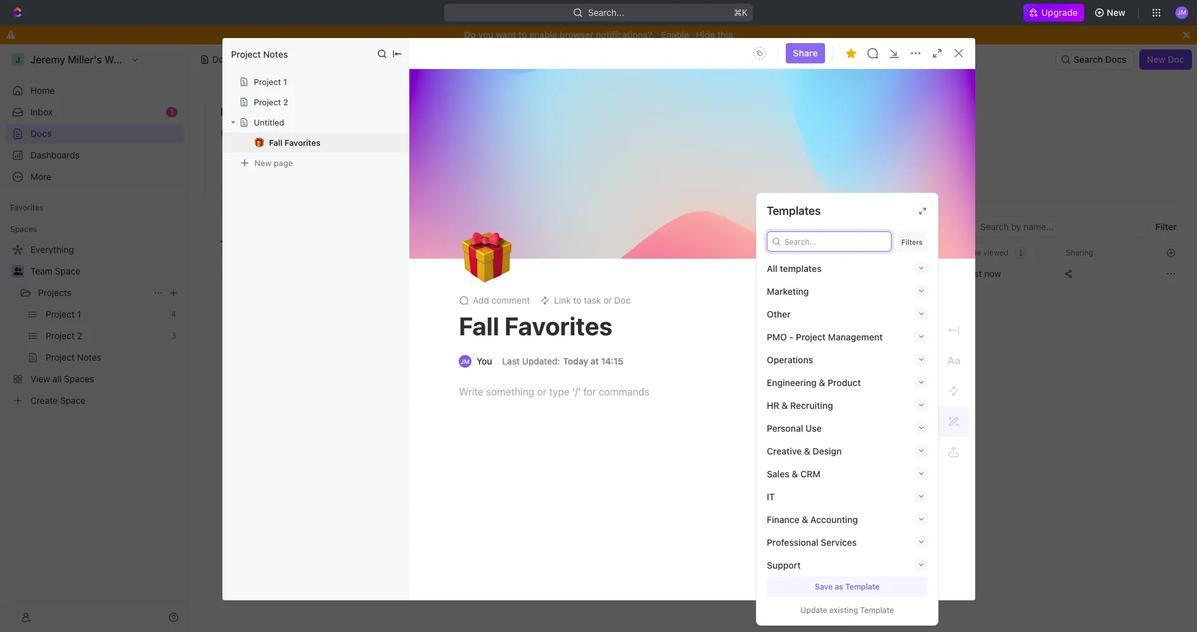 Task type: vqa. For each thing, say whether or not it's contained in the screenshot.
Engineering
yes



Task type: locate. For each thing, give the bounding box(es) containing it.
to right link
[[574, 295, 582, 306]]

engineering & product
[[767, 377, 861, 388]]

workspace button
[[372, 217, 425, 242]]

link to task or doc button
[[535, 292, 636, 309]]

template
[[846, 582, 880, 591], [861, 606, 894, 615]]

column header
[[205, 242, 219, 263]]

project notes
[[231, 49, 288, 59], [568, 129, 623, 139]]

0 vertical spatial 1
[[283, 77, 287, 87]]

space
[[55, 266, 80, 276]]

• for created by me
[[932, 129, 936, 139]]

untitled
[[254, 117, 284, 127], [238, 129, 271, 139], [897, 129, 929, 139], [238, 149, 271, 160], [897, 149, 929, 160]]

1 horizontal spatial date
[[965, 248, 982, 257]]

untitled link
[[216, 145, 513, 165], [874, 145, 1172, 165]]

fall down add on the left of page
[[459, 311, 500, 341]]

2 horizontal spatial docs
[[1106, 54, 1127, 65]]

1 horizontal spatial 1
[[283, 77, 287, 87]]

2 • from the left
[[932, 129, 936, 139]]

all for all templates
[[767, 263, 778, 274]]

tree
[[5, 240, 184, 411]]

0 horizontal spatial docs
[[30, 128, 52, 139]]

&
[[819, 377, 826, 388], [782, 400, 788, 411], [804, 445, 811, 456], [792, 468, 798, 479], [802, 514, 809, 525]]

new down 🎁 dropdown button
[[255, 158, 272, 168]]

notes inside project notes link
[[599, 129, 623, 139]]

to right want
[[519, 29, 527, 40]]

• down me
[[932, 129, 936, 139]]

docs inside button
[[1106, 54, 1127, 65]]

template right existing
[[861, 606, 894, 615]]

🎁 up add on the left of page
[[462, 228, 512, 287]]

new
[[1107, 7, 1126, 18], [1147, 54, 1166, 65], [255, 158, 272, 168]]

professional
[[767, 537, 819, 548]]

spaces
[[10, 224, 37, 234]]

🎁 down the recent at the top left of page
[[221, 129, 231, 139]]

untitled link for created by me
[[874, 145, 1172, 165]]

new up search docs
[[1107, 7, 1126, 18]]

0 vertical spatial doc
[[1168, 54, 1185, 65]]

0 vertical spatial project notes
[[231, 49, 288, 59]]

untitled • for recent
[[238, 129, 277, 139]]

add
[[473, 295, 489, 306]]

1 vertical spatial 1
[[170, 107, 174, 117]]

personal use
[[767, 423, 822, 433]]

jm up new doc
[[1178, 8, 1187, 16]]

page
[[274, 158, 293, 168]]

• right 🎁 dropdown button
[[273, 129, 277, 139]]

1 horizontal spatial untitled •
[[897, 129, 936, 139]]

save as template
[[815, 582, 880, 591]]

1 vertical spatial new
[[1147, 54, 1166, 65]]

this
[[718, 29, 733, 40]]

& right hr
[[782, 400, 788, 411]]

1 vertical spatial fall
[[459, 311, 500, 341]]

1 • from the left
[[273, 129, 277, 139]]

workspace
[[375, 223, 422, 234]]

0 vertical spatial jm
[[1178, 8, 1187, 16]]

docs down "inbox" at top
[[30, 128, 52, 139]]

tree containing team space
[[5, 240, 184, 411]]

2 date from the left
[[965, 248, 982, 257]]

just now table
[[205, 242, 1182, 287]]

new doc button
[[1140, 49, 1193, 70]]

0 horizontal spatial project notes
[[231, 49, 288, 59]]

1 horizontal spatial •
[[932, 129, 936, 139]]

you
[[477, 356, 492, 367]]

0 horizontal spatial all
[[223, 223, 234, 234]]

fall inside the "🎁 fall favorites"
[[269, 138, 283, 148]]

doc right the or on the right of the page
[[615, 295, 631, 306]]

untitled • down created by me
[[897, 129, 936, 139]]

0 horizontal spatial untitled link
[[216, 145, 513, 165]]

link
[[554, 295, 571, 306]]

1 untitled link from the left
[[216, 145, 513, 165]]

0 horizontal spatial new
[[255, 158, 272, 168]]

2 horizontal spatial new
[[1147, 54, 1166, 65]]

1 horizontal spatial untitled link
[[874, 145, 1172, 165]]

1 horizontal spatial doc
[[1168, 54, 1185, 65]]

new inside button
[[1107, 7, 1126, 18]]

0 vertical spatial to
[[519, 29, 527, 40]]

2 horizontal spatial cell
[[856, 262, 957, 285]]

dashboards link
[[5, 145, 184, 165]]

all up marketing on the top
[[767, 263, 778, 274]]

projects link
[[38, 283, 148, 303]]

1 horizontal spatial notes
[[599, 129, 623, 139]]

project 2
[[254, 97, 288, 107]]

0 horizontal spatial notes
[[263, 49, 288, 59]]

🎁 up new page
[[254, 137, 264, 147]]

& for hr
[[782, 400, 788, 411]]

& for engineering
[[819, 377, 826, 388]]

0 horizontal spatial jm
[[461, 358, 470, 365]]

created
[[879, 106, 918, 117]]

assigned
[[433, 223, 472, 234]]

0 vertical spatial template
[[846, 582, 880, 591]]

1 horizontal spatial to
[[574, 295, 582, 306]]

fall up new page
[[269, 138, 283, 148]]

cell
[[205, 262, 219, 285], [582, 262, 709, 285], [856, 262, 957, 285]]

date for date viewed
[[965, 248, 982, 257]]

services
[[821, 537, 857, 548]]

save
[[815, 582, 833, 591]]

0 horizontal spatial untitled •
[[238, 129, 277, 139]]

date up just at the top right of the page
[[965, 248, 982, 257]]

fall
[[269, 138, 283, 148], [459, 311, 500, 341]]

favorites
[[550, 106, 594, 117], [285, 138, 321, 148], [10, 203, 44, 212], [505, 311, 613, 341]]

pmo - project management
[[767, 331, 883, 342]]

0 vertical spatial all
[[223, 223, 234, 234]]

1 vertical spatial jm
[[461, 358, 470, 365]]

filters button
[[897, 231, 928, 252]]

0 horizontal spatial doc
[[615, 295, 631, 306]]

product
[[828, 377, 861, 388]]

1 horizontal spatial new
[[1107, 7, 1126, 18]]

1 horizontal spatial project notes
[[568, 129, 623, 139]]

& for creative
[[804, 445, 811, 456]]

row
[[205, 242, 1182, 263]]

1 vertical spatial template
[[861, 606, 894, 615]]

date for date updated
[[864, 248, 880, 257]]

jm
[[1178, 8, 1187, 16], [461, 358, 470, 365]]

all inside button
[[223, 223, 234, 234]]

1 untitled • from the left
[[238, 129, 277, 139]]

link to task or doc
[[554, 295, 631, 306]]

1 vertical spatial all
[[767, 263, 778, 274]]

docs
[[212, 54, 233, 65], [1106, 54, 1127, 65], [30, 128, 52, 139]]

0 horizontal spatial date
[[864, 248, 880, 257]]

marketing
[[767, 286, 809, 296]]

1 horizontal spatial all
[[767, 263, 778, 274]]

notes
[[263, 49, 288, 59], [599, 129, 623, 139]]

favorites inside the "🎁 fall favorites"
[[285, 138, 321, 148]]

14:15
[[601, 356, 624, 367]]

& left design
[[804, 445, 811, 456]]

& right finance
[[802, 514, 809, 525]]

1 date from the left
[[864, 248, 880, 257]]

today
[[563, 356, 589, 367]]

template right the as at the bottom of page
[[846, 582, 880, 591]]

1 cell from the left
[[205, 262, 219, 285]]

1 horizontal spatial jm
[[1178, 8, 1187, 16]]

0 horizontal spatial •
[[273, 129, 277, 139]]

all for all
[[223, 223, 234, 234]]

0 vertical spatial fall
[[269, 138, 283, 148]]

docs right search on the top right of the page
[[1106, 54, 1127, 65]]

pmo
[[767, 331, 787, 342]]

new inside button
[[1147, 54, 1166, 65]]

crm
[[801, 468, 821, 479]]

•
[[273, 129, 277, 139], [932, 129, 936, 139]]

date
[[864, 248, 880, 257], [965, 248, 982, 257]]

all up name
[[223, 223, 234, 234]]

templates
[[780, 263, 822, 274]]

enable
[[529, 29, 557, 40]]

dropdown menu image
[[750, 43, 771, 63]]

1 horizontal spatial cell
[[582, 262, 709, 285]]

1
[[283, 77, 287, 87], [170, 107, 174, 117]]

1 vertical spatial to
[[574, 295, 582, 306]]

& left crm
[[792, 468, 798, 479]]

date left 'updated'
[[864, 248, 880, 257]]

2 untitled link from the left
[[874, 145, 1172, 165]]

update
[[801, 606, 828, 615]]

0 horizontal spatial fall
[[269, 138, 283, 148]]

0 vertical spatial new
[[1107, 7, 1126, 18]]

untitled • down the recent at the top left of page
[[238, 129, 277, 139]]

1 vertical spatial notes
[[599, 129, 623, 139]]

0 horizontal spatial 1
[[170, 107, 174, 117]]

2 untitled • from the left
[[897, 129, 936, 139]]

docs link
[[5, 124, 184, 144]]

1 vertical spatial project notes
[[568, 129, 623, 139]]

0 horizontal spatial cell
[[205, 262, 219, 285]]

doc
[[1168, 54, 1185, 65], [615, 295, 631, 306]]

& for finance
[[802, 514, 809, 525]]

updated:
[[522, 356, 560, 367]]

jm left the you
[[461, 358, 470, 365]]

2 vertical spatial new
[[255, 158, 272, 168]]

assigned button
[[430, 217, 475, 242]]

2 cell from the left
[[582, 262, 709, 285]]

tab list
[[220, 217, 523, 242]]

tree inside sidebar navigation
[[5, 240, 184, 411]]

all
[[223, 223, 234, 234], [767, 263, 778, 274]]

new button
[[1090, 3, 1134, 23]]

doc down jm 'dropdown button'
[[1168, 54, 1185, 65]]

1 vertical spatial doc
[[615, 295, 631, 306]]

filters
[[902, 237, 923, 246]]

new for new page
[[255, 158, 272, 168]]

use
[[806, 423, 822, 433]]

⌘k
[[734, 7, 748, 18]]

new right search docs
[[1147, 54, 1166, 65]]

project 1
[[254, 77, 287, 87]]

& left product
[[819, 377, 826, 388]]

docs up the recent at the top left of page
[[212, 54, 233, 65]]



Task type: describe. For each thing, give the bounding box(es) containing it.
management
[[828, 331, 883, 342]]

date updated button
[[856, 243, 920, 262]]

engineering
[[767, 377, 817, 388]]

all templates
[[767, 263, 822, 274]]

sidebar navigation
[[0, 44, 190, 632]]

professional services
[[767, 537, 857, 548]]

project notes link
[[545, 124, 842, 145]]

personal
[[767, 423, 804, 433]]

task
[[584, 295, 601, 306]]

hr
[[767, 400, 780, 411]]

templates
[[767, 204, 821, 217]]

name
[[222, 248, 243, 257]]

design
[[813, 445, 842, 456]]

tab list containing all
[[220, 217, 523, 242]]

search docs button
[[1057, 49, 1135, 70]]

update existing template
[[801, 606, 894, 615]]

viewed
[[984, 248, 1009, 257]]

just now row
[[205, 261, 1182, 287]]

team space
[[30, 266, 80, 276]]

sales
[[767, 468, 790, 479]]

jm inside 'dropdown button'
[[1178, 8, 1187, 16]]

last
[[503, 356, 520, 367]]

accounting
[[811, 514, 859, 525]]

1 horizontal spatial fall
[[459, 311, 500, 341]]

fall favorites
[[459, 311, 613, 341]]

untitled link for recent
[[216, 145, 513, 165]]

user group image
[[13, 268, 23, 275]]

hide
[[696, 29, 715, 40]]

template for save as template
[[846, 582, 880, 591]]

creative & design
[[767, 445, 842, 456]]

do
[[464, 29, 476, 40]]

now
[[985, 268, 1002, 279]]

team
[[30, 266, 53, 276]]

0 vertical spatial notes
[[263, 49, 288, 59]]

date viewed button
[[957, 243, 1028, 262]]

hr & recruiting
[[767, 400, 833, 411]]

& for sales
[[792, 468, 798, 479]]

Search... text field
[[774, 232, 887, 251]]

operations
[[767, 354, 814, 365]]

search
[[1074, 54, 1104, 65]]

date updated
[[864, 248, 912, 257]]

🎁 down created
[[879, 129, 889, 139]]

at
[[591, 356, 599, 367]]

• for recent
[[273, 129, 277, 139]]

Search by name... text field
[[981, 217, 1141, 236]]

inbox
[[30, 107, 53, 117]]

2
[[283, 97, 288, 107]]

doc inside dropdown button
[[615, 295, 631, 306]]

finance & accounting
[[767, 514, 859, 525]]

comment
[[492, 295, 530, 306]]

untitled • for created by me
[[897, 129, 936, 139]]

as
[[835, 582, 844, 591]]

date viewed
[[965, 248, 1009, 257]]

archived button
[[480, 217, 523, 242]]

new for new doc
[[1147, 54, 1166, 65]]

support
[[767, 560, 801, 570]]

jm button
[[1172, 3, 1193, 23]]

you
[[478, 29, 494, 40]]

doc inside button
[[1168, 54, 1185, 65]]

row containing name
[[205, 242, 1182, 263]]

me
[[934, 106, 949, 117]]

new for new
[[1107, 7, 1126, 18]]

or
[[604, 295, 612, 306]]

template for update existing template
[[861, 606, 894, 615]]

recent
[[221, 106, 254, 117]]

column header inside 'just now' table
[[205, 242, 219, 263]]

all button
[[220, 217, 237, 242]]

notifications?
[[596, 29, 653, 40]]

sales & crm
[[767, 468, 821, 479]]

new doc
[[1147, 54, 1185, 65]]

🎁 fall favorites
[[254, 137, 321, 148]]

1 horizontal spatial docs
[[212, 54, 233, 65]]

favorites button
[[5, 200, 49, 216]]

just now
[[965, 268, 1002, 279]]

archived
[[483, 223, 520, 234]]

recruiting
[[791, 400, 833, 411]]

upgrade
[[1042, 7, 1078, 18]]

home
[[30, 85, 55, 96]]

-
[[790, 331, 794, 342]]

existing
[[830, 606, 859, 615]]

upgrade link
[[1024, 4, 1085, 22]]

1 inside sidebar navigation
[[170, 107, 174, 117]]

3 cell from the left
[[856, 262, 957, 285]]

want
[[496, 29, 516, 40]]

docs inside sidebar navigation
[[30, 128, 52, 139]]

created by me
[[879, 106, 949, 117]]

sharing
[[1066, 248, 1094, 257]]

dashboards
[[30, 150, 80, 160]]

share
[[793, 48, 818, 58]]

add comment
[[473, 295, 530, 306]]

search...
[[588, 7, 625, 18]]

just
[[965, 268, 982, 279]]

🎁 button
[[254, 137, 269, 148]]

0 horizontal spatial to
[[519, 29, 527, 40]]

to inside link to task or doc dropdown button
[[574, 295, 582, 306]]

finance
[[767, 514, 800, 525]]

other
[[767, 308, 791, 319]]

it
[[767, 491, 775, 502]]

creative
[[767, 445, 802, 456]]

favorites inside favorites button
[[10, 203, 44, 212]]

🎁 inside the "🎁 fall favorites"
[[254, 137, 264, 147]]



